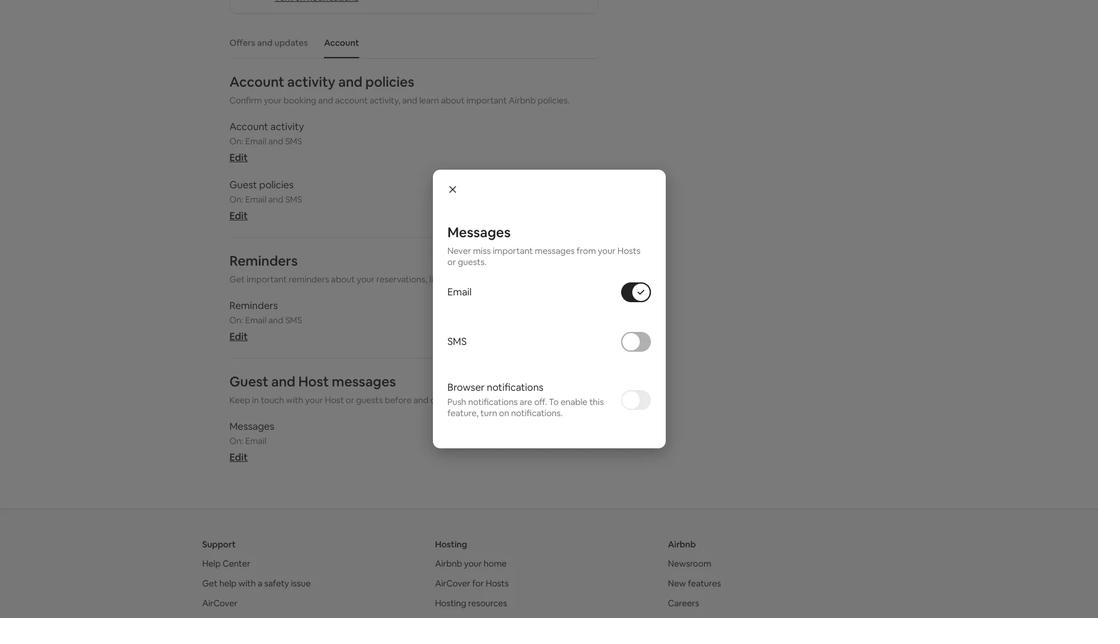 Task type: vqa. For each thing, say whether or not it's contained in the screenshot.


Task type: describe. For each thing, give the bounding box(es) containing it.
0 vertical spatial host
[[298, 373, 329, 390]]

or inside messages never miss important messages from your hosts or guests.
[[447, 256, 456, 268]]

1 vertical spatial notifications
[[468, 396, 518, 408]]

important inside account activity and policies confirm your booking and account activity, and learn about important airbnb policies.
[[467, 95, 507, 106]]

turn
[[480, 408, 497, 419]]

listings,
[[429, 274, 459, 285]]

push
[[447, 396, 466, 408]]

for
[[472, 578, 484, 589]]

careers
[[668, 598, 699, 609]]

a
[[258, 578, 262, 589]]

newsroom link
[[668, 558, 711, 569]]

miss
[[473, 245, 491, 256]]

reservations,
[[376, 274, 427, 285]]

confirm
[[229, 95, 262, 106]]

and inside "guest policies on: email and sms edit"
[[268, 194, 283, 205]]

help center link
[[202, 558, 250, 569]]

about inside reminders get important reminders about your reservations, listings, and account activity.
[[331, 274, 355, 285]]

center
[[223, 558, 250, 569]]

account for and
[[229, 73, 284, 90]]

or inside guest and host messages keep in touch with your host or guests before and during your trip.
[[346, 395, 354, 406]]

newsroom
[[668, 558, 711, 569]]

browser
[[447, 381, 485, 394]]

before
[[385, 395, 412, 406]]

messages inside messages never miss important messages from your hosts or guests.
[[535, 245, 575, 256]]

edit button for account activity and policies
[[229, 151, 248, 164]]

0 horizontal spatial hosts
[[486, 578, 509, 589]]

never
[[447, 245, 471, 256]]

messages for edit
[[229, 420, 274, 433]]

airbnb inside account activity and policies confirm your booking and account activity, and learn about important airbnb policies.
[[509, 95, 536, 106]]

on: inside account activity on: email and sms edit
[[229, 136, 243, 147]]

activity,
[[370, 95, 400, 106]]

help
[[202, 558, 221, 569]]

tab list containing offers and updates
[[223, 27, 598, 58]]

airbnb your home link
[[435, 558, 507, 569]]

1 vertical spatial with
[[238, 578, 256, 589]]

updates
[[274, 37, 308, 48]]

account activity on: email and sms edit
[[229, 120, 304, 164]]

issue
[[291, 578, 311, 589]]

notifications.
[[511, 408, 563, 419]]

booking
[[284, 95, 316, 106]]

this
[[589, 396, 604, 408]]

hosting resources link
[[435, 598, 507, 609]]

sms inside reminders on: email and sms edit
[[285, 315, 302, 326]]

your inside reminders get important reminders about your reservations, listings, and account activity.
[[357, 274, 375, 285]]

airbnb for airbnb
[[668, 539, 696, 550]]

features
[[688, 578, 721, 589]]

support
[[202, 539, 236, 550]]

account inside reminders get important reminders about your reservations, listings, and account activity.
[[478, 274, 510, 285]]

email inside "guest policies on: email and sms edit"
[[245, 194, 266, 205]]

to
[[549, 396, 559, 408]]

account for on:
[[229, 120, 268, 133]]

edit button for guest and host messages
[[229, 451, 248, 464]]

notifications element
[[223, 27, 598, 464]]

1 vertical spatial get
[[202, 578, 217, 589]]

help
[[219, 578, 237, 589]]

account inside button
[[324, 37, 359, 48]]

offers and updates
[[229, 37, 308, 48]]

policies.
[[538, 95, 570, 106]]

airbnb for airbnb your home
[[435, 558, 462, 569]]

enable
[[561, 396, 587, 408]]

your right touch
[[305, 395, 323, 406]]

edit inside messages on: email edit
[[229, 451, 248, 464]]

reminders get important reminders about your reservations, listings, and account activity.
[[229, 252, 543, 285]]

get help with a safety issue link
[[202, 578, 311, 589]]

account button
[[318, 31, 365, 55]]

policies inside account activity and policies confirm your booking and account activity, and learn about important airbnb policies.
[[365, 73, 414, 90]]

sms inside "guest policies on: email and sms edit"
[[285, 194, 302, 205]]

from
[[577, 245, 596, 256]]

sms inside account activity on: email and sms edit
[[285, 136, 302, 147]]

important inside reminders get important reminders about your reservations, listings, and account activity.
[[247, 274, 287, 285]]

0 vertical spatial notifications
[[487, 381, 543, 394]]

reminders for your
[[229, 252, 298, 269]]



Task type: locate. For each thing, give the bounding box(es) containing it.
browser notifications push notifications are off. to enable this feature, turn on notifications.
[[447, 381, 604, 419]]

activity up booking
[[287, 73, 335, 90]]

2 edit button from the top
[[229, 209, 248, 222]]

messages up "guests"
[[332, 373, 396, 390]]

1 horizontal spatial airbnb
[[509, 95, 536, 106]]

activity inside account activity on: email and sms edit
[[270, 120, 304, 133]]

with inside guest and host messages keep in touch with your host or guests before and during your trip.
[[286, 395, 303, 406]]

reminders inside reminders get important reminders about your reservations, listings, and account activity.
[[229, 252, 298, 269]]

1 horizontal spatial policies
[[365, 73, 414, 90]]

and inside account activity on: email and sms edit
[[268, 136, 283, 147]]

1 horizontal spatial get
[[229, 274, 245, 285]]

4 edit button from the top
[[229, 451, 248, 464]]

in
[[252, 395, 259, 406]]

hosts right from
[[618, 245, 640, 256]]

home
[[484, 558, 507, 569]]

during
[[430, 395, 456, 406]]

1 vertical spatial or
[[346, 395, 354, 406]]

policies inside "guest policies on: email and sms edit"
[[259, 178, 294, 191]]

0 horizontal spatial with
[[238, 578, 256, 589]]

aircover for aircover link
[[202, 598, 237, 609]]

edit button for reminders
[[229, 330, 248, 343]]

airbnb left policies.
[[509, 95, 536, 106]]

browser notifications group
[[447, 367, 651, 434]]

guests
[[356, 395, 383, 406]]

with
[[286, 395, 303, 406], [238, 578, 256, 589]]

4 on: from the top
[[229, 435, 243, 447]]

0 vertical spatial with
[[286, 395, 303, 406]]

sms
[[285, 136, 302, 147], [285, 194, 302, 205], [285, 315, 302, 326], [447, 335, 467, 348]]

on: inside reminders on: email and sms edit
[[229, 315, 243, 326]]

are
[[520, 396, 532, 408]]

on: inside messages on: email edit
[[229, 435, 243, 447]]

keep
[[229, 395, 250, 406]]

guest inside "guest policies on: email and sms edit"
[[229, 178, 257, 191]]

0 vertical spatial get
[[229, 274, 245, 285]]

aircover down help
[[202, 598, 237, 609]]

1 vertical spatial activity
[[270, 120, 304, 133]]

messages dialog
[[433, 170, 665, 448]]

1 horizontal spatial with
[[286, 395, 303, 406]]

1 vertical spatial messages
[[229, 420, 274, 433]]

edit inside reminders on: email and sms edit
[[229, 330, 248, 343]]

important inside messages never miss important messages from your hosts or guests.
[[493, 245, 533, 256]]

2 edit from the top
[[229, 209, 248, 222]]

messages up miss
[[447, 224, 511, 241]]

tab list
[[223, 27, 598, 58]]

1 vertical spatial guest
[[229, 373, 268, 390]]

new features link
[[668, 578, 721, 589]]

important right learn
[[467, 95, 507, 106]]

policies down account activity on: email and sms edit
[[259, 178, 294, 191]]

your right confirm
[[264, 95, 282, 106]]

get help with a safety issue
[[202, 578, 311, 589]]

offers
[[229, 37, 255, 48]]

aircover for hosts
[[435, 578, 509, 589]]

0 horizontal spatial about
[[331, 274, 355, 285]]

get
[[229, 274, 245, 285], [202, 578, 217, 589]]

aircover link
[[202, 598, 237, 609]]

1 edit from the top
[[229, 151, 248, 164]]

guest down account activity on: email and sms edit
[[229, 178, 257, 191]]

on
[[499, 408, 509, 419]]

1 horizontal spatial messages
[[535, 245, 575, 256]]

account
[[324, 37, 359, 48], [229, 73, 284, 90], [229, 120, 268, 133]]

on: inside "guest policies on: email and sms edit"
[[229, 194, 243, 205]]

1 on: from the top
[[229, 136, 243, 147]]

guest inside guest and host messages keep in touch with your host or guests before and during your trip.
[[229, 373, 268, 390]]

0 horizontal spatial account
[[335, 95, 368, 106]]

1 horizontal spatial hosts
[[618, 245, 640, 256]]

1 vertical spatial policies
[[259, 178, 294, 191]]

0 vertical spatial aircover
[[435, 578, 470, 589]]

1 horizontal spatial aircover
[[435, 578, 470, 589]]

account tab panel
[[229, 73, 598, 464]]

email inside messages dialog
[[447, 286, 472, 299]]

3 on: from the top
[[229, 315, 243, 326]]

guest and host messages keep in touch with your host or guests before and during your trip.
[[229, 373, 494, 406]]

airbnb your home
[[435, 558, 507, 569]]

1 vertical spatial important
[[493, 245, 533, 256]]

email inside messages on: email edit
[[245, 435, 266, 447]]

activity
[[287, 73, 335, 90], [270, 120, 304, 133]]

0 horizontal spatial messages
[[229, 420, 274, 433]]

hosts
[[618, 245, 640, 256], [486, 578, 509, 589]]

or up listings,
[[447, 256, 456, 268]]

3 edit from the top
[[229, 330, 248, 343]]

notifications up are
[[487, 381, 543, 394]]

and inside reminders get important reminders about your reservations, listings, and account activity.
[[461, 274, 476, 285]]

hosting down "aircover for hosts"
[[435, 598, 466, 609]]

0 horizontal spatial or
[[346, 395, 354, 406]]

and
[[257, 37, 272, 48], [338, 73, 362, 90], [318, 95, 333, 106], [402, 95, 417, 106], [268, 136, 283, 147], [268, 194, 283, 205], [461, 274, 476, 285], [268, 315, 283, 326], [271, 373, 295, 390], [413, 395, 429, 406]]

1 vertical spatial about
[[331, 274, 355, 285]]

about inside account activity and policies confirm your booking and account activity, and learn about important airbnb policies.
[[441, 95, 465, 106]]

2 vertical spatial important
[[247, 274, 287, 285]]

1 vertical spatial hosts
[[486, 578, 509, 589]]

1 horizontal spatial or
[[447, 256, 456, 268]]

your left reservations,
[[357, 274, 375, 285]]

email inside account activity on: email and sms edit
[[245, 136, 266, 147]]

reminders inside reminders on: email and sms edit
[[229, 299, 278, 312]]

edit
[[229, 151, 248, 164], [229, 209, 248, 222], [229, 330, 248, 343], [229, 451, 248, 464]]

email
[[245, 136, 266, 147], [245, 194, 266, 205], [447, 286, 472, 299], [245, 315, 266, 326], [245, 435, 266, 447]]

your down browser
[[458, 395, 476, 406]]

0 vertical spatial airbnb
[[509, 95, 536, 106]]

0 vertical spatial guest
[[229, 178, 257, 191]]

aircover
[[435, 578, 470, 589], [202, 598, 237, 609]]

account inside account activity and policies confirm your booking and account activity, and learn about important airbnb policies.
[[335, 95, 368, 106]]

hosts inside messages never miss important messages from your hosts or guests.
[[618, 245, 640, 256]]

edit button
[[229, 151, 248, 164], [229, 209, 248, 222], [229, 330, 248, 343], [229, 451, 248, 464]]

about right learn
[[441, 95, 465, 106]]

2 guest from the top
[[229, 373, 268, 390]]

messages down in in the left bottom of the page
[[229, 420, 274, 433]]

4 edit from the top
[[229, 451, 248, 464]]

about
[[441, 95, 465, 106], [331, 274, 355, 285]]

1 edit button from the top
[[229, 151, 248, 164]]

0 vertical spatial or
[[447, 256, 456, 268]]

2 reminders from the top
[[229, 299, 278, 312]]

activity for on:
[[270, 120, 304, 133]]

0 horizontal spatial messages
[[332, 373, 396, 390]]

1 vertical spatial account
[[229, 73, 284, 90]]

off.
[[534, 396, 547, 408]]

1 horizontal spatial account
[[478, 274, 510, 285]]

0 vertical spatial hosting
[[435, 539, 467, 550]]

messages never miss important messages from your hosts or guests.
[[447, 224, 640, 268]]

careers link
[[668, 598, 699, 609]]

your right from
[[598, 245, 616, 256]]

0 vertical spatial policies
[[365, 73, 414, 90]]

about right 'reminders'
[[331, 274, 355, 285]]

touch
[[261, 395, 284, 406]]

0 vertical spatial hosts
[[618, 245, 640, 256]]

policies
[[365, 73, 414, 90], [259, 178, 294, 191]]

on:
[[229, 136, 243, 147], [229, 194, 243, 205], [229, 315, 243, 326], [229, 435, 243, 447]]

hosts right for on the left bottom
[[486, 578, 509, 589]]

guest policies on: email and sms edit
[[229, 178, 302, 222]]

new
[[668, 578, 686, 589]]

1 vertical spatial messages
[[332, 373, 396, 390]]

guest for and
[[229, 373, 268, 390]]

0 vertical spatial messages
[[447, 224, 511, 241]]

1 horizontal spatial about
[[441, 95, 465, 106]]

0 vertical spatial important
[[467, 95, 507, 106]]

1 reminders from the top
[[229, 252, 298, 269]]

0 vertical spatial account
[[335, 95, 368, 106]]

host
[[298, 373, 329, 390], [325, 395, 344, 406]]

0 vertical spatial activity
[[287, 73, 335, 90]]

messages left from
[[535, 245, 575, 256]]

with left a
[[238, 578, 256, 589]]

account inside account activity and policies confirm your booking and account activity, and learn about important airbnb policies.
[[229, 73, 284, 90]]

2 vertical spatial airbnb
[[435, 558, 462, 569]]

and inside reminders on: email and sms edit
[[268, 315, 283, 326]]

account down confirm
[[229, 120, 268, 133]]

hosting up airbnb your home link
[[435, 539, 467, 550]]

messages inside guest and host messages keep in touch with your host or guests before and during your trip.
[[332, 373, 396, 390]]

airbnb
[[509, 95, 536, 106], [668, 539, 696, 550], [435, 558, 462, 569]]

get up reminders on: email and sms edit
[[229, 274, 245, 285]]

guests.
[[458, 256, 487, 268]]

your up "aircover for hosts"
[[464, 558, 482, 569]]

airbnb up "aircover for hosts"
[[435, 558, 462, 569]]

get inside reminders get important reminders about your reservations, listings, and account activity.
[[229, 274, 245, 285]]

reminders
[[289, 274, 329, 285]]

0 horizontal spatial aircover
[[202, 598, 237, 609]]

hosting resources
[[435, 598, 507, 609]]

messages on: email edit
[[229, 420, 274, 464]]

1 vertical spatial airbnb
[[668, 539, 696, 550]]

aircover for hosts link
[[435, 578, 509, 589]]

1 guest from the top
[[229, 178, 257, 191]]

notifications down browser
[[468, 396, 518, 408]]

1 vertical spatial account
[[478, 274, 510, 285]]

account left the activity, at the left of page
[[335, 95, 368, 106]]

1 vertical spatial reminders
[[229, 299, 278, 312]]

or left "guests"
[[346, 395, 354, 406]]

sms inside messages dialog
[[447, 335, 467, 348]]

edit inside "guest policies on: email and sms edit"
[[229, 209, 248, 222]]

get left help
[[202, 578, 217, 589]]

offers and updates button
[[223, 31, 314, 55]]

airbnb up newsroom
[[668, 539, 696, 550]]

important right miss
[[493, 245, 533, 256]]

0 vertical spatial messages
[[535, 245, 575, 256]]

1 vertical spatial hosting
[[435, 598, 466, 609]]

your
[[264, 95, 282, 106], [598, 245, 616, 256], [357, 274, 375, 285], [305, 395, 323, 406], [458, 395, 476, 406], [464, 558, 482, 569]]

or
[[447, 256, 456, 268], [346, 395, 354, 406]]

safety
[[264, 578, 289, 589]]

0 vertical spatial account
[[324, 37, 359, 48]]

with right touch
[[286, 395, 303, 406]]

activity down booking
[[270, 120, 304, 133]]

and inside "button"
[[257, 37, 272, 48]]

policies up the activity, at the left of page
[[365, 73, 414, 90]]

account inside account activity on: email and sms edit
[[229, 120, 268, 133]]

guest
[[229, 178, 257, 191], [229, 373, 268, 390]]

hosting for hosting
[[435, 539, 467, 550]]

account
[[335, 95, 368, 106], [478, 274, 510, 285]]

0 horizontal spatial policies
[[259, 178, 294, 191]]

edit inside account activity on: email and sms edit
[[229, 151, 248, 164]]

resources
[[468, 598, 507, 609]]

reminders for edit
[[229, 299, 278, 312]]

new features
[[668, 578, 721, 589]]

help center
[[202, 558, 250, 569]]

feature,
[[447, 408, 479, 419]]

activity inside account activity and policies confirm your booking and account activity, and learn about important airbnb policies.
[[287, 73, 335, 90]]

2 on: from the top
[[229, 194, 243, 205]]

hosting
[[435, 539, 467, 550], [435, 598, 466, 609]]

guest up in in the left bottom of the page
[[229, 373, 268, 390]]

1 vertical spatial aircover
[[202, 598, 237, 609]]

activity for and
[[287, 73, 335, 90]]

email inside reminders on: email and sms edit
[[245, 315, 266, 326]]

reminders
[[229, 252, 298, 269], [229, 299, 278, 312]]

account activity and policies confirm your booking and account activity, and learn about important airbnb policies.
[[229, 73, 570, 106]]

important up reminders on: email and sms edit
[[247, 274, 287, 285]]

messages inside messages never miss important messages from your hosts or guests.
[[447, 224, 511, 241]]

trip.
[[478, 395, 494, 406]]

messages
[[535, 245, 575, 256], [332, 373, 396, 390]]

messages for important
[[447, 224, 511, 241]]

3 edit button from the top
[[229, 330, 248, 343]]

account down guests.
[[478, 274, 510, 285]]

activity.
[[512, 274, 543, 285]]

important
[[467, 95, 507, 106], [493, 245, 533, 256], [247, 274, 287, 285]]

your inside account activity and policies confirm your booking and account activity, and learn about important airbnb policies.
[[264, 95, 282, 106]]

notifications
[[487, 381, 543, 394], [468, 396, 518, 408]]

messages inside account tab panel
[[229, 420, 274, 433]]

hosting for hosting resources
[[435, 598, 466, 609]]

guest for policies
[[229, 178, 257, 191]]

account up confirm
[[229, 73, 284, 90]]

2 horizontal spatial airbnb
[[668, 539, 696, 550]]

messages
[[447, 224, 511, 241], [229, 420, 274, 433]]

account right updates on the top left of page
[[324, 37, 359, 48]]

0 horizontal spatial airbnb
[[435, 558, 462, 569]]

reminders on: email and sms edit
[[229, 299, 302, 343]]

1 hosting from the top
[[435, 539, 467, 550]]

0 vertical spatial reminders
[[229, 252, 298, 269]]

aircover for aircover for hosts
[[435, 578, 470, 589]]

2 vertical spatial account
[[229, 120, 268, 133]]

aircover left for on the left bottom
[[435, 578, 470, 589]]

your inside messages never miss important messages from your hosts or guests.
[[598, 245, 616, 256]]

learn
[[419, 95, 439, 106]]

1 horizontal spatial messages
[[447, 224, 511, 241]]

0 vertical spatial about
[[441, 95, 465, 106]]

0 horizontal spatial get
[[202, 578, 217, 589]]

1 vertical spatial host
[[325, 395, 344, 406]]

2 hosting from the top
[[435, 598, 466, 609]]



